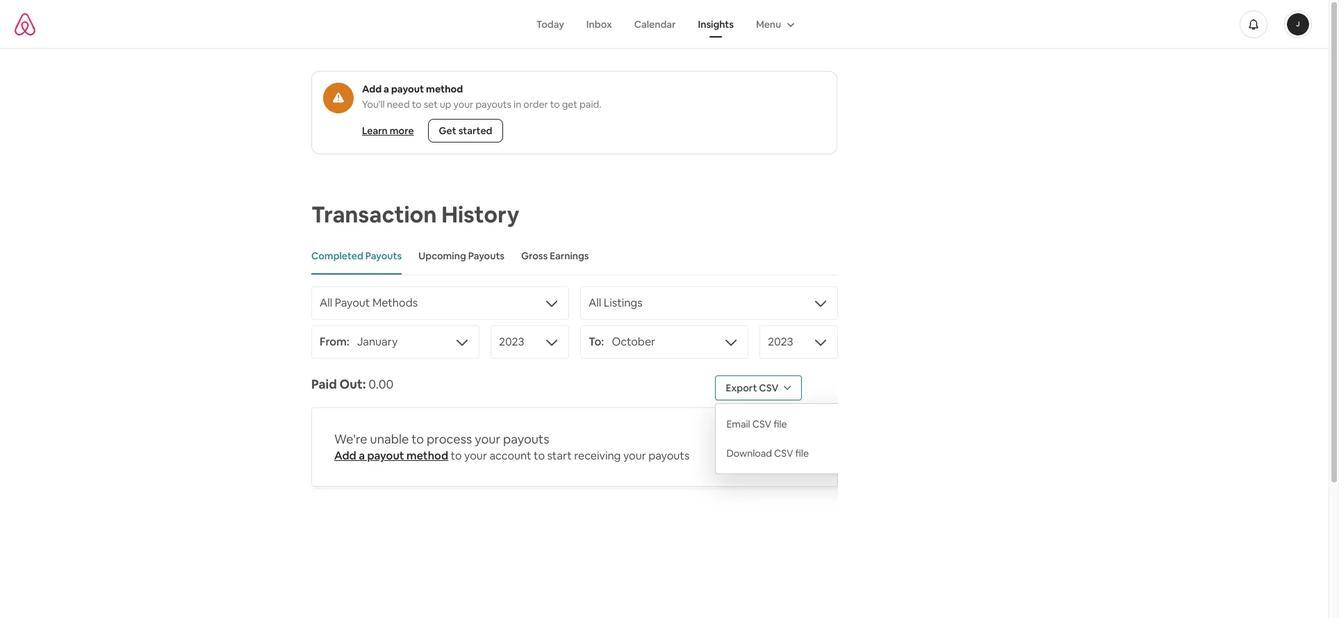 Task type: vqa. For each thing, say whether or not it's contained in the screenshot.
$238 on the right bottom of page
no



Task type: locate. For each thing, give the bounding box(es) containing it.
export
[[726, 382, 757, 394]]

0 vertical spatial add
[[362, 83, 382, 95]]

payouts down transaction
[[366, 250, 402, 262]]

email
[[727, 418, 751, 430]]

file
[[774, 418, 788, 430], [796, 447, 809, 460]]

to right unable
[[412, 431, 424, 447]]

your down process
[[465, 448, 487, 463]]

2 vertical spatial csv
[[775, 447, 794, 460]]

add up you'll
[[362, 83, 382, 95]]

learn more link
[[357, 119, 420, 143]]

tab list
[[312, 239, 839, 275]]

0.00
[[369, 376, 394, 392]]

get started
[[439, 124, 493, 137]]

payout up need
[[391, 83, 424, 95]]

inbox
[[587, 18, 612, 30]]

to left set
[[412, 98, 422, 111]]

csv right email
[[753, 418, 772, 430]]

1 vertical spatial csv
[[753, 418, 772, 430]]

tab list containing completed payouts
[[312, 239, 839, 275]]

csv for email
[[753, 418, 772, 430]]

a inside we're unable to process your payouts add a payout method to your account to start receiving your payouts
[[359, 448, 365, 463]]

get
[[439, 124, 457, 137]]

0 vertical spatial a
[[384, 83, 389, 95]]

0 horizontal spatial a
[[359, 448, 365, 463]]

start
[[548, 448, 572, 463]]

csv inside the download csv file "button"
[[775, 447, 794, 460]]

your
[[454, 98, 474, 111], [475, 431, 501, 447], [465, 448, 487, 463], [624, 448, 646, 463]]

file inside the download csv file "button"
[[796, 447, 809, 460]]

get
[[562, 98, 578, 111]]

method down process
[[407, 448, 449, 463]]

csv inside the export csv "popup button"
[[760, 382, 779, 394]]

a up need
[[384, 83, 389, 95]]

export csv
[[726, 382, 779, 394]]

csv for download
[[775, 447, 794, 460]]

download csv file button
[[716, 439, 871, 468]]

add a payout method link
[[334, 448, 449, 463]]

your right up on the left of the page
[[454, 98, 474, 111]]

file inside email csv file 'button'
[[774, 418, 788, 430]]

1 vertical spatial a
[[359, 448, 365, 463]]

inbox link
[[576, 11, 623, 37]]

to left get
[[550, 98, 560, 111]]

1 horizontal spatial add
[[362, 83, 382, 95]]

payout down unable
[[367, 448, 404, 463]]

a
[[384, 83, 389, 95], [359, 448, 365, 463]]

payouts inside upcoming payouts button
[[468, 250, 505, 262]]

gross
[[522, 250, 548, 262]]

need
[[387, 98, 410, 111]]

insights
[[698, 18, 734, 30]]

payout inside we're unable to process your payouts add a payout method to your account to start receiving your payouts
[[367, 448, 404, 463]]

payout
[[391, 83, 424, 95], [367, 448, 404, 463]]

to left start
[[534, 448, 545, 463]]

csv down email csv file 'button'
[[775, 447, 794, 460]]

2 payouts from the left
[[468, 250, 505, 262]]

earnings
[[550, 250, 589, 262]]

:
[[363, 376, 366, 392]]

file down email csv file 'button'
[[796, 447, 809, 460]]

to down process
[[451, 448, 462, 463]]

group
[[312, 71, 838, 154]]

payouts for completed payouts
[[366, 250, 402, 262]]

csv inside email csv file 'button'
[[753, 418, 772, 430]]

1 vertical spatial method
[[407, 448, 449, 463]]

a inside add a payout method you'll need to set up your payouts in order to get paid.
[[384, 83, 389, 95]]

1 payouts from the left
[[366, 250, 402, 262]]

0 horizontal spatial payouts
[[366, 250, 402, 262]]

1 vertical spatial file
[[796, 447, 809, 460]]

0 vertical spatial payouts
[[476, 98, 512, 111]]

method
[[426, 83, 463, 95], [407, 448, 449, 463]]

0 horizontal spatial add
[[334, 448, 357, 463]]

csv
[[760, 382, 779, 394], [753, 418, 772, 430], [775, 447, 794, 460]]

group containing add a payout method
[[312, 71, 838, 154]]

file up the download csv file "button"
[[774, 418, 788, 430]]

0 vertical spatial file
[[774, 418, 788, 430]]

account
[[490, 448, 532, 463]]

a down the we're
[[359, 448, 365, 463]]

method inside add a payout method you'll need to set up your payouts in order to get paid.
[[426, 83, 463, 95]]

add inside add a payout method you'll need to set up your payouts in order to get paid.
[[362, 83, 382, 95]]

0 horizontal spatial file
[[774, 418, 788, 430]]

method up up on the left of the page
[[426, 83, 463, 95]]

0 vertical spatial payout
[[391, 83, 424, 95]]

payouts
[[366, 250, 402, 262], [468, 250, 505, 262]]

add
[[362, 83, 382, 95], [334, 448, 357, 463]]

learn
[[362, 124, 388, 137]]

download
[[727, 447, 773, 460]]

0 vertical spatial csv
[[760, 382, 779, 394]]

1 vertical spatial add
[[334, 448, 357, 463]]

calendar link
[[623, 11, 687, 37]]

order
[[524, 98, 548, 111]]

payouts down history
[[468, 250, 505, 262]]

email csv file
[[727, 418, 788, 430]]

csv right export
[[760, 382, 779, 394]]

1 vertical spatial payout
[[367, 448, 404, 463]]

1 horizontal spatial file
[[796, 447, 809, 460]]

today link
[[525, 11, 576, 37]]

0 vertical spatial method
[[426, 83, 463, 95]]

add down the we're
[[334, 448, 357, 463]]

learn more
[[362, 124, 414, 137]]

to
[[412, 98, 422, 111], [550, 98, 560, 111], [412, 431, 424, 447], [451, 448, 462, 463], [534, 448, 545, 463]]

1 horizontal spatial payouts
[[468, 250, 505, 262]]

payouts
[[476, 98, 512, 111], [503, 431, 550, 447], [649, 448, 690, 463]]

upcoming payouts
[[419, 250, 505, 262]]

payouts for upcoming payouts
[[468, 250, 505, 262]]

1 horizontal spatial a
[[384, 83, 389, 95]]

paid.
[[580, 98, 602, 111]]

payouts inside completed payouts button
[[366, 250, 402, 262]]



Task type: describe. For each thing, give the bounding box(es) containing it.
from:
[[320, 334, 350, 349]]

paid
[[312, 376, 337, 392]]

1 vertical spatial payouts
[[503, 431, 550, 447]]

2 vertical spatial payouts
[[649, 448, 690, 463]]

upcoming payouts button
[[419, 239, 505, 275]]

upcoming
[[419, 250, 466, 262]]

today
[[537, 18, 564, 30]]

out
[[340, 376, 363, 392]]

add inside we're unable to process your payouts add a payout method to your account to start receiving your payouts
[[334, 448, 357, 463]]

unable
[[370, 431, 409, 447]]

receiving
[[574, 448, 621, 463]]

export csv button
[[715, 375, 803, 401]]

paid out : 0.00
[[312, 376, 394, 392]]

up
[[440, 98, 452, 111]]

you'll
[[362, 98, 385, 111]]

to:
[[589, 334, 605, 349]]

download csv file
[[727, 447, 809, 460]]

transaction history
[[312, 200, 520, 229]]

menu
[[756, 18, 782, 30]]

menu button
[[745, 11, 804, 37]]

transaction
[[312, 200, 437, 229]]

we're unable to process your payouts add a payout method to your account to start receiving your payouts
[[334, 431, 690, 463]]

we're
[[334, 431, 368, 447]]

started
[[459, 124, 493, 137]]

add a payout method you'll need to set up your payouts in order to get paid.
[[362, 83, 602, 111]]

gross earnings button
[[522, 239, 589, 275]]

more
[[390, 124, 414, 137]]

completed payouts
[[312, 250, 402, 262]]

csv for export
[[760, 382, 779, 394]]

method inside we're unable to process your payouts add a payout method to your account to start receiving your payouts
[[407, 448, 449, 463]]

payout inside add a payout method you'll need to set up your payouts in order to get paid.
[[391, 83, 424, 95]]

completed
[[312, 250, 364, 262]]

main navigation menu image
[[1288, 13, 1310, 35]]

calendar
[[635, 18, 676, 30]]

your right receiving
[[624, 448, 646, 463]]

gross earnings
[[522, 250, 589, 262]]

email csv file button
[[716, 410, 871, 439]]

file for download csv file
[[796, 447, 809, 460]]

history
[[442, 200, 520, 229]]

get started link
[[428, 119, 504, 143]]

completed payouts button
[[312, 239, 402, 275]]

file for email csv file
[[774, 418, 788, 430]]

your inside add a payout method you'll need to set up your payouts in order to get paid.
[[454, 98, 474, 111]]

your up account
[[475, 431, 501, 447]]

payouts inside add a payout method you'll need to set up your payouts in order to get paid.
[[476, 98, 512, 111]]

in
[[514, 98, 522, 111]]

insights link
[[687, 11, 745, 37]]

process
[[427, 431, 472, 447]]

set
[[424, 98, 438, 111]]



